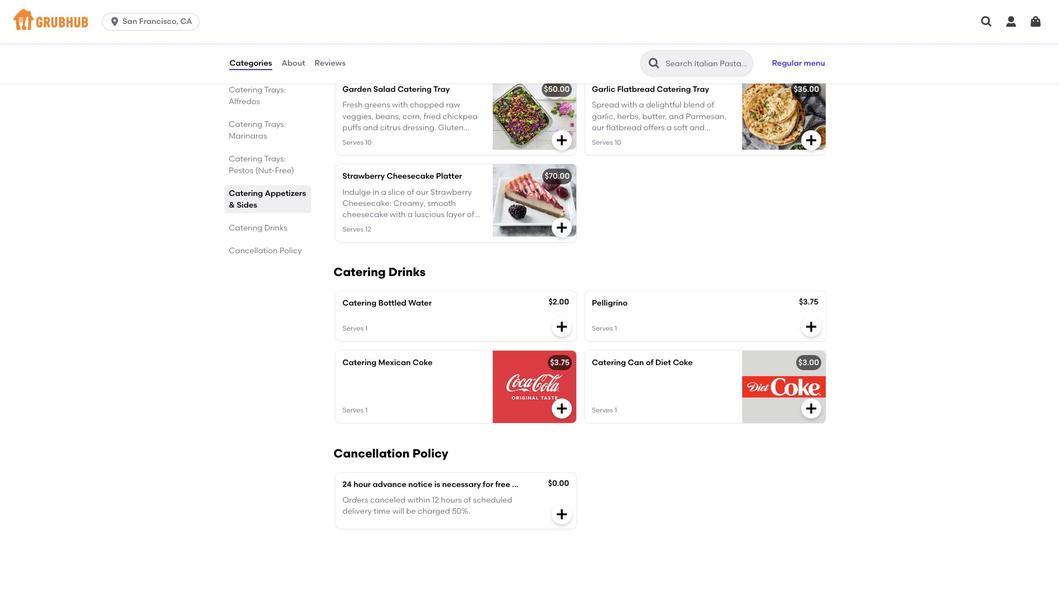 Task type: describe. For each thing, give the bounding box(es) containing it.
corn,
[[403, 112, 422, 121]]

catering inside catering trays: alfredos
[[229, 85, 263, 94]]

(nut-
[[255, 166, 275, 175]]

search icon image
[[648, 57, 662, 70]]

trays: for catering trays: alfredos
[[264, 85, 286, 94]]

ca
[[180, 17, 192, 26]]

diet
[[656, 358, 672, 368]]

about button
[[281, 43, 306, 84]]

$50.00
[[544, 85, 570, 94]]

serves 1 for catering bottled water
[[343, 325, 368, 333]]

delivery
[[343, 507, 372, 517]]

greens
[[365, 100, 390, 110]]

friendly.
[[404, 134, 433, 144]]

garden salad catering tray
[[343, 85, 450, 94]]

Search Italian Pasta Kitchen search field
[[665, 59, 750, 69]]

charged
[[418, 507, 450, 517]]

can
[[628, 358, 644, 368]]

1 coke from the left
[[413, 358, 433, 368]]

tray for garlic flatbread catering tray
[[693, 85, 710, 94]]

catering bottled water
[[343, 299, 432, 308]]

hours
[[441, 496, 462, 505]]

free,
[[343, 134, 359, 144]]

strawberry cheesecake platter
[[343, 172, 463, 181]]

serves for $35.00
[[592, 139, 613, 147]]

water
[[409, 299, 432, 308]]

svg image for of
[[805, 402, 819, 416]]

quick
[[229, 50, 251, 60]]

fresh
[[343, 100, 363, 110]]

24
[[343, 480, 352, 490]]

catering inside catering trays: marinaras
[[229, 120, 263, 129]]

beans,
[[376, 112, 401, 121]]

quick & easy packages
[[229, 50, 278, 72]]

easy
[[261, 50, 278, 60]]

pestos
[[229, 166, 254, 175]]

2 horizontal spatial &
[[455, 51, 465, 65]]

10 for garden
[[365, 139, 372, 147]]

serves 1 for catering mexican coke
[[343, 407, 368, 415]]

categories button
[[229, 43, 273, 84]]

svg image inside main navigation navigation
[[981, 15, 994, 28]]

1 vertical spatial catering drinks
[[334, 265, 426, 279]]

alfredos
[[229, 97, 260, 106]]

regular menu button
[[768, 51, 831, 76]]

about
[[282, 58, 305, 68]]

fresh greens with chopped raw veggies, beans, corn, fried chickpea puffs and citrus dressing. gluten free, and vegan friendly.
[[343, 100, 478, 144]]

24 hour advance notice is necessary for free cancellation.
[[343, 480, 563, 490]]

chickpea
[[443, 112, 478, 121]]

serves 1 for pelligrino
[[592, 325, 617, 333]]

orders
[[343, 496, 369, 505]]

citrus
[[380, 123, 401, 133]]

garlic flatbread catering tray
[[592, 85, 710, 94]]

0 horizontal spatial 12
[[365, 226, 372, 234]]

trays: for catering trays: marinaras
[[264, 120, 286, 129]]

notice
[[409, 480, 433, 490]]

flatbread
[[618, 85, 655, 94]]

catering mexican coke
[[343, 358, 433, 368]]

1 horizontal spatial catering appetizers & sides
[[334, 51, 499, 65]]

main navigation navigation
[[0, 0, 1060, 43]]

1 for catering can of diet coke
[[615, 407, 617, 415]]

scheduled
[[473, 496, 513, 505]]

regular menu
[[773, 58, 826, 68]]

garlic flatbread catering tray image
[[743, 77, 826, 150]]

within
[[408, 496, 430, 505]]

$2.00
[[549, 297, 570, 307]]

vegan
[[378, 134, 402, 144]]

salad
[[374, 85, 396, 94]]

$70.00
[[545, 172, 570, 181]]

10 for garlic
[[615, 139, 622, 147]]

puffs
[[343, 123, 362, 133]]

catering inside "catering trays: pestos (nut-free)"
[[229, 154, 263, 164]]

0 horizontal spatial cancellation policy
[[229, 246, 302, 256]]

of inside orders canceled within 12 hours of scheduled delivery time will be charged 50%.
[[464, 496, 471, 505]]

marinaras
[[229, 131, 267, 141]]

necessary
[[442, 480, 481, 490]]

0 vertical spatial cancellation
[[229, 246, 278, 256]]

san francisco, ca
[[123, 17, 192, 26]]

0 vertical spatial drinks
[[265, 223, 288, 233]]

packages
[[229, 62, 266, 72]]

san
[[123, 17, 137, 26]]

& inside catering appetizers & sides
[[229, 200, 235, 210]]

garden
[[343, 85, 372, 94]]

$3.00
[[799, 358, 820, 368]]

catering trays: pestos (nut-free)
[[229, 154, 294, 175]]

1 horizontal spatial appetizers
[[389, 51, 453, 65]]

mexican
[[379, 358, 411, 368]]

catering mexican coke image
[[493, 351, 577, 423]]

1 horizontal spatial $3.75
[[800, 297, 819, 307]]

for
[[483, 480, 494, 490]]

1 vertical spatial cancellation
[[334, 447, 410, 461]]

free)
[[275, 166, 294, 175]]

1 horizontal spatial policy
[[413, 447, 449, 461]]

50%.
[[452, 507, 471, 517]]

cancellation.
[[513, 480, 563, 490]]

dressing.
[[403, 123, 437, 133]]

hour
[[354, 480, 371, 490]]

menu
[[804, 58, 826, 68]]

0 horizontal spatial $3.75
[[551, 358, 570, 368]]

gluten
[[438, 123, 464, 133]]

garden salad catering tray image
[[493, 77, 577, 150]]

francisco,
[[139, 17, 179, 26]]



Task type: locate. For each thing, give the bounding box(es) containing it.
1 vertical spatial catering appetizers & sides
[[229, 189, 306, 210]]

1 vertical spatial sides
[[237, 200, 257, 210]]

trays: up free)
[[264, 154, 286, 164]]

1 trays: from the top
[[264, 85, 286, 94]]

$0.00
[[549, 479, 570, 489]]

0 horizontal spatial tray
[[434, 85, 450, 94]]

catering appetizers & sides down (nut-
[[229, 189, 306, 210]]

coke right diet in the bottom of the page
[[673, 358, 693, 368]]

& down pestos
[[229, 200, 235, 210]]

pelligrino
[[592, 299, 628, 308]]

cancellation policy
[[229, 246, 302, 256], [334, 447, 449, 461]]

strawberry cheesecake platter image
[[493, 165, 577, 237]]

appetizers down free)
[[265, 189, 306, 198]]

reviews button
[[314, 43, 346, 84]]

1 vertical spatial and
[[361, 134, 376, 144]]

1 vertical spatial policy
[[413, 447, 449, 461]]

trays: inside catering trays: alfredos
[[264, 85, 286, 94]]

0 vertical spatial cancellation policy
[[229, 246, 302, 256]]

0 vertical spatial $3.75
[[800, 297, 819, 307]]

catering can of diet coke image
[[743, 351, 826, 423]]

serves
[[343, 139, 364, 147], [592, 139, 613, 147], [343, 226, 364, 234], [343, 325, 364, 333], [592, 325, 613, 333], [343, 407, 364, 415], [592, 407, 613, 415]]

canceled
[[370, 496, 406, 505]]

sides
[[468, 51, 499, 65], [237, 200, 257, 210]]

catering appetizers & sides
[[334, 51, 499, 65], [229, 189, 306, 210]]

2 trays: from the top
[[264, 120, 286, 129]]

$3.75
[[800, 297, 819, 307], [551, 358, 570, 368]]

cancellation
[[229, 246, 278, 256], [334, 447, 410, 461]]

0 vertical spatial appetizers
[[389, 51, 453, 65]]

catering
[[334, 51, 386, 65], [398, 85, 432, 94], [657, 85, 691, 94], [229, 85, 263, 94], [229, 120, 263, 129], [229, 154, 263, 164], [229, 189, 263, 198], [229, 223, 263, 233], [334, 265, 386, 279], [343, 299, 377, 308], [343, 358, 377, 368], [592, 358, 626, 368]]

1 vertical spatial trays:
[[264, 120, 286, 129]]

0 horizontal spatial 10
[[365, 139, 372, 147]]

1 serves 10 from the left
[[343, 139, 372, 147]]

of left diet in the bottom of the page
[[646, 358, 654, 368]]

2 vertical spatial trays:
[[264, 154, 286, 164]]

0 horizontal spatial catering drinks
[[229, 223, 288, 233]]

be
[[406, 507, 416, 517]]

is
[[435, 480, 441, 490]]

garlic
[[592, 85, 616, 94]]

0 horizontal spatial of
[[464, 496, 471, 505]]

2 10 from the left
[[615, 139, 622, 147]]

1 horizontal spatial sides
[[468, 51, 499, 65]]

catering inside catering appetizers & sides
[[229, 189, 263, 198]]

trays: down about button
[[264, 85, 286, 94]]

0 vertical spatial of
[[646, 358, 654, 368]]

0 horizontal spatial &
[[229, 200, 235, 210]]

of
[[646, 358, 654, 368], [464, 496, 471, 505]]

trays: for catering trays: pestos (nut-free)
[[264, 154, 286, 164]]

svg image for coke
[[556, 402, 569, 416]]

veggies,
[[343, 112, 374, 121]]

catering can of diet coke
[[592, 358, 693, 368]]

0 vertical spatial catering appetizers & sides
[[334, 51, 499, 65]]

0 horizontal spatial appetizers
[[265, 189, 306, 198]]

serves for $3.00
[[592, 407, 613, 415]]

2 tray from the left
[[693, 85, 710, 94]]

catering trays: alfredos
[[229, 85, 286, 106]]

with
[[392, 100, 408, 110]]

serves 10 down puffs
[[343, 139, 372, 147]]

1 vertical spatial 12
[[432, 496, 439, 505]]

strawberry
[[343, 172, 385, 181]]

1 vertical spatial of
[[464, 496, 471, 505]]

1 tray from the left
[[434, 85, 450, 94]]

trays:
[[264, 85, 286, 94], [264, 120, 286, 129], [264, 154, 286, 164]]

serves for $70.00
[[343, 226, 364, 234]]

chopped
[[410, 100, 444, 110]]

raw
[[446, 100, 460, 110]]

serves 10 for garden
[[343, 139, 372, 147]]

2 coke from the left
[[673, 358, 693, 368]]

0 vertical spatial sides
[[468, 51, 499, 65]]

1 horizontal spatial cancellation
[[334, 447, 410, 461]]

platter
[[436, 172, 463, 181]]

1 vertical spatial appetizers
[[265, 189, 306, 198]]

1 horizontal spatial 12
[[432, 496, 439, 505]]

svg image inside san francisco, ca button
[[109, 16, 120, 27]]

svg image for water
[[556, 320, 569, 334]]

of up 50%.
[[464, 496, 471, 505]]

trays: inside "catering trays: pestos (nut-free)"
[[264, 154, 286, 164]]

0 horizontal spatial sides
[[237, 200, 257, 210]]

reviews
[[315, 58, 346, 68]]

0 vertical spatial and
[[363, 123, 378, 133]]

free
[[496, 480, 511, 490]]

& inside quick & easy packages
[[253, 50, 259, 60]]

serves for $3.75
[[343, 407, 364, 415]]

& left easy
[[253, 50, 259, 60]]

10 right free,
[[365, 139, 372, 147]]

1 down the catering bottled water
[[365, 325, 368, 333]]

serves 10
[[343, 139, 372, 147], [592, 139, 622, 147]]

trays: inside catering trays: marinaras
[[264, 120, 286, 129]]

1 horizontal spatial drinks
[[389, 265, 426, 279]]

orders canceled within 12 hours of scheduled delivery time will be charged 50%.
[[343, 496, 513, 517]]

2 serves 10 from the left
[[592, 139, 622, 147]]

appetizers up garden salad catering tray
[[389, 51, 453, 65]]

0 vertical spatial policy
[[280, 246, 302, 256]]

tray down search italian pasta kitchen search field at top right
[[693, 85, 710, 94]]

appetizers inside catering appetizers & sides
[[265, 189, 306, 198]]

1 for pelligrino
[[615, 325, 617, 333]]

svg image
[[981, 15, 994, 28], [556, 320, 569, 334], [805, 320, 819, 334], [556, 402, 569, 416], [805, 402, 819, 416]]

cheesecake
[[387, 172, 435, 181]]

svg image
[[1005, 15, 1019, 28], [1030, 15, 1043, 28], [109, 16, 120, 27], [556, 134, 569, 147], [805, 134, 819, 147], [556, 221, 569, 234], [556, 508, 569, 521]]

1 vertical spatial drinks
[[389, 265, 426, 279]]

serves for $50.00
[[343, 139, 364, 147]]

regular
[[773, 58, 803, 68]]

catering drinks
[[229, 223, 288, 233], [334, 265, 426, 279]]

serves 1 for catering can of diet coke
[[592, 407, 617, 415]]

0 horizontal spatial coke
[[413, 358, 433, 368]]

1 down catering mexican coke
[[365, 407, 368, 415]]

1 horizontal spatial tray
[[693, 85, 710, 94]]

time
[[374, 507, 391, 517]]

10 down garlic
[[615, 139, 622, 147]]

drinks
[[265, 223, 288, 233], [389, 265, 426, 279]]

1 horizontal spatial cancellation policy
[[334, 447, 449, 461]]

san francisco, ca button
[[102, 13, 204, 31]]

1 10 from the left
[[365, 139, 372, 147]]

&
[[253, 50, 259, 60], [455, 51, 465, 65], [229, 200, 235, 210]]

categories
[[230, 58, 272, 68]]

catering appetizers & sides up garden salad catering tray
[[334, 51, 499, 65]]

1 horizontal spatial 10
[[615, 139, 622, 147]]

tray for garden salad catering tray
[[434, 85, 450, 94]]

1
[[365, 325, 368, 333], [615, 325, 617, 333], [365, 407, 368, 415], [615, 407, 617, 415]]

coke right mexican
[[413, 358, 433, 368]]

fried
[[424, 112, 441, 121]]

serves 10 down garlic
[[592, 139, 622, 147]]

1 horizontal spatial of
[[646, 358, 654, 368]]

policy
[[280, 246, 302, 256], [413, 447, 449, 461]]

1 horizontal spatial serves 10
[[592, 139, 622, 147]]

3 trays: from the top
[[264, 154, 286, 164]]

1 down catering can of diet coke
[[615, 407, 617, 415]]

trays: up "marinaras" on the top of the page
[[264, 120, 286, 129]]

1 horizontal spatial catering drinks
[[334, 265, 426, 279]]

appetizers
[[389, 51, 453, 65], [265, 189, 306, 198]]

1 for catering mexican coke
[[365, 407, 368, 415]]

tray up raw
[[434, 85, 450, 94]]

0 vertical spatial 12
[[365, 226, 372, 234]]

12 up charged
[[432, 496, 439, 505]]

1 horizontal spatial coke
[[673, 358, 693, 368]]

0 horizontal spatial catering appetizers & sides
[[229, 189, 306, 210]]

0 horizontal spatial drinks
[[265, 223, 288, 233]]

catering trays: marinaras
[[229, 120, 286, 141]]

0 vertical spatial trays:
[[264, 85, 286, 94]]

0 horizontal spatial cancellation
[[229, 246, 278, 256]]

bottled
[[379, 299, 407, 308]]

12
[[365, 226, 372, 234], [432, 496, 439, 505]]

& up raw
[[455, 51, 465, 65]]

1 for catering bottled water
[[365, 325, 368, 333]]

0 horizontal spatial serves 10
[[343, 139, 372, 147]]

0 horizontal spatial policy
[[280, 246, 302, 256]]

1 vertical spatial $3.75
[[551, 358, 570, 368]]

and down veggies,
[[363, 123, 378, 133]]

serves 10 for garlic
[[592, 139, 622, 147]]

serves 1
[[343, 325, 368, 333], [592, 325, 617, 333], [343, 407, 368, 415], [592, 407, 617, 415]]

12 down strawberry
[[365, 226, 372, 234]]

$35.00
[[794, 85, 820, 94]]

serves 12
[[343, 226, 372, 234]]

advance
[[373, 480, 407, 490]]

1 down pelligrino
[[615, 325, 617, 333]]

will
[[393, 507, 405, 517]]

and right free,
[[361, 134, 376, 144]]

0 vertical spatial catering drinks
[[229, 223, 288, 233]]

1 horizontal spatial &
[[253, 50, 259, 60]]

12 inside orders canceled within 12 hours of scheduled delivery time will be charged 50%.
[[432, 496, 439, 505]]

tray
[[434, 85, 450, 94], [693, 85, 710, 94]]

1 vertical spatial cancellation policy
[[334, 447, 449, 461]]



Task type: vqa. For each thing, say whether or not it's contained in the screenshot.
Your within the Your Upcoming Orders Plan Out Your Food For Today And Later In The Week
no



